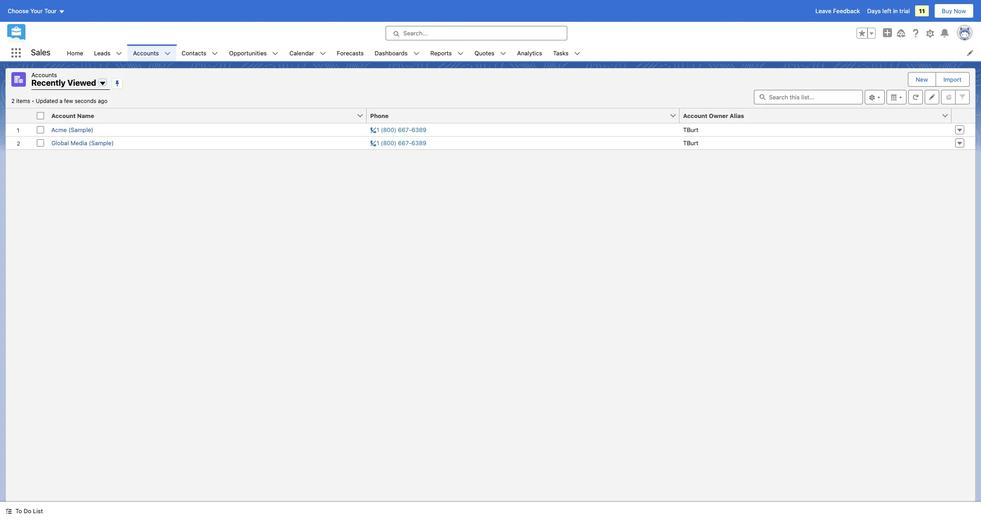 Task type: describe. For each thing, give the bounding box(es) containing it.
recently
[[31, 78, 66, 88]]

dashboards list item
[[369, 45, 425, 61]]

alias
[[730, 112, 745, 119]]

recently viewed grid
[[6, 108, 976, 150]]

acme
[[51, 126, 67, 133]]

text default image for accounts
[[164, 50, 171, 57]]

analytics
[[517, 49, 543, 57]]

analytics link
[[512, 45, 548, 61]]

opportunities
[[229, 49, 267, 57]]

account for account name
[[51, 112, 76, 119]]

choose your tour
[[8, 7, 57, 15]]

choose your tour button
[[7, 4, 65, 18]]

reports list item
[[425, 45, 469, 61]]

2
[[11, 97, 15, 104]]

list containing home
[[61, 45, 982, 61]]

account for account owner alias
[[684, 112, 708, 119]]

few
[[64, 97, 73, 104]]

account name button
[[48, 108, 357, 123]]

name
[[77, 112, 94, 119]]

tburt for global media (sample)
[[684, 139, 699, 147]]

text default image for contacts
[[212, 50, 218, 57]]

item number element
[[6, 108, 33, 123]]

account name element
[[48, 108, 372, 123]]

your
[[30, 7, 43, 15]]

text default image for dashboards
[[413, 50, 420, 57]]

calendar
[[290, 49, 314, 57]]

accounts inside "element"
[[31, 71, 57, 79]]

search... button
[[386, 26, 568, 40]]

text default image for opportunities
[[272, 50, 279, 57]]

items
[[16, 97, 30, 104]]

opportunities link
[[224, 45, 272, 61]]

phone button
[[367, 108, 670, 123]]

in
[[894, 7, 898, 15]]

•
[[32, 97, 34, 104]]

leave
[[816, 7, 832, 15]]

phone
[[370, 112, 389, 119]]

days
[[868, 7, 881, 15]]

days left in trial
[[868, 7, 910, 15]]

ago
[[98, 97, 107, 104]]

recently viewed
[[31, 78, 96, 88]]

seconds
[[75, 97, 96, 104]]

choose
[[8, 7, 29, 15]]

tour
[[44, 7, 57, 15]]

to do list
[[15, 508, 43, 515]]

accounts inside list item
[[133, 49, 159, 57]]

dashboards link
[[369, 45, 413, 61]]

feedback
[[834, 7, 861, 15]]

contacts list item
[[176, 45, 224, 61]]

click to dial disabled image for global media (sample)
[[370, 139, 427, 147]]

opportunities list item
[[224, 45, 284, 61]]

cell inside recently viewed grid
[[33, 108, 48, 123]]

tasks list item
[[548, 45, 586, 61]]

forecasts
[[337, 49, 364, 57]]

import
[[944, 76, 962, 83]]

import button
[[937, 73, 969, 86]]

calendar list item
[[284, 45, 332, 61]]

new
[[916, 76, 929, 83]]

text default image for calendar
[[320, 50, 326, 57]]

acme (sample) link
[[51, 126, 93, 133]]

global media (sample) link
[[51, 139, 114, 147]]

to do list button
[[0, 503, 48, 521]]

media
[[71, 139, 87, 147]]

reports
[[431, 49, 452, 57]]

reports link
[[425, 45, 458, 61]]

global
[[51, 139, 69, 147]]

leave feedback
[[816, 7, 861, 15]]

Search Recently Viewed list view. search field
[[754, 90, 864, 104]]

accounts image
[[11, 72, 26, 87]]

contacts
[[182, 49, 206, 57]]

2 items • updated a few seconds ago
[[11, 97, 107, 104]]

text default image for reports
[[458, 50, 464, 57]]

leads
[[94, 49, 110, 57]]

leads link
[[89, 45, 116, 61]]

updated
[[36, 97, 58, 104]]



Task type: vqa. For each thing, say whether or not it's contained in the screenshot.
New
yes



Task type: locate. For each thing, give the bounding box(es) containing it.
recently viewed|accounts|list view element
[[5, 68, 976, 503]]

0 horizontal spatial accounts
[[31, 71, 57, 79]]

text default image right tasks
[[574, 50, 581, 57]]

2 text default image from the left
[[272, 50, 279, 57]]

none search field inside recently viewed|accounts|list view "element"
[[754, 90, 864, 104]]

left
[[883, 7, 892, 15]]

accounts link
[[128, 45, 164, 61]]

text default image left to
[[5, 509, 12, 515]]

sales
[[31, 48, 51, 57]]

(sample)
[[68, 126, 93, 133], [89, 139, 114, 147]]

recently viewed status
[[11, 97, 36, 104]]

text default image inside opportunities list item
[[272, 50, 279, 57]]

accounts down sales
[[31, 71, 57, 79]]

tburt for acme (sample)
[[684, 126, 699, 133]]

forecasts link
[[332, 45, 369, 61]]

accounts
[[133, 49, 159, 57], [31, 71, 57, 79]]

1 vertical spatial accounts
[[31, 71, 57, 79]]

account up acme at the top
[[51, 112, 76, 119]]

leads list item
[[89, 45, 128, 61]]

0 vertical spatial click to dial disabled image
[[370, 126, 427, 133]]

0 vertical spatial tburt
[[684, 126, 699, 133]]

viewed
[[67, 78, 96, 88]]

text default image down search...
[[413, 50, 420, 57]]

0 horizontal spatial account
[[51, 112, 76, 119]]

text default image
[[116, 50, 122, 57], [164, 50, 171, 57], [320, 50, 326, 57], [500, 50, 507, 57], [574, 50, 581, 57], [5, 509, 12, 515]]

3 text default image from the left
[[413, 50, 420, 57]]

item number image
[[6, 108, 33, 123]]

1 click to dial disabled image from the top
[[370, 126, 427, 133]]

account name
[[51, 112, 94, 119]]

text default image inside calendar "list item"
[[320, 50, 326, 57]]

1 vertical spatial tburt
[[684, 139, 699, 147]]

1 account from the left
[[51, 112, 76, 119]]

owner
[[709, 112, 729, 119]]

click to dial disabled image for acme (sample)
[[370, 126, 427, 133]]

account left owner
[[684, 112, 708, 119]]

global media (sample)
[[51, 139, 114, 147]]

buy now
[[942, 7, 967, 15]]

2 click to dial disabled image from the top
[[370, 139, 427, 147]]

account owner alias button
[[680, 108, 942, 123]]

text default image right "reports"
[[458, 50, 464, 57]]

action image
[[952, 108, 976, 123]]

(sample) up global media (sample) link
[[68, 126, 93, 133]]

text default image for tasks
[[574, 50, 581, 57]]

quotes list item
[[469, 45, 512, 61]]

text default image inside contacts list item
[[212, 50, 218, 57]]

dashboards
[[375, 49, 408, 57]]

account owner alias element
[[680, 108, 958, 123]]

1 text default image from the left
[[212, 50, 218, 57]]

click to dial disabled image
[[370, 126, 427, 133], [370, 139, 427, 147]]

trial
[[900, 7, 910, 15]]

text default image for quotes
[[500, 50, 507, 57]]

account owner alias
[[684, 112, 745, 119]]

text default image inside to do list 'button'
[[5, 509, 12, 515]]

home
[[67, 49, 83, 57]]

accounts list item
[[128, 45, 176, 61]]

text default image inside reports list item
[[458, 50, 464, 57]]

list
[[61, 45, 982, 61]]

buy now button
[[935, 4, 974, 18]]

new button
[[909, 73, 936, 86]]

text default image right leads
[[116, 50, 122, 57]]

home link
[[61, 45, 89, 61]]

quotes
[[475, 49, 495, 57]]

0 vertical spatial (sample)
[[68, 126, 93, 133]]

calendar link
[[284, 45, 320, 61]]

text default image
[[212, 50, 218, 57], [272, 50, 279, 57], [413, 50, 420, 57], [458, 50, 464, 57]]

group
[[857, 28, 876, 39]]

text default image left calendar
[[272, 50, 279, 57]]

search...
[[404, 30, 428, 37]]

text default image inside leads list item
[[116, 50, 122, 57]]

acme (sample)
[[51, 126, 93, 133]]

tasks
[[553, 49, 569, 57]]

to
[[15, 508, 22, 515]]

text default image inside the quotes list item
[[500, 50, 507, 57]]

text default image right quotes
[[500, 50, 507, 57]]

11
[[920, 7, 926, 15]]

account inside account name button
[[51, 112, 76, 119]]

None search field
[[754, 90, 864, 104]]

text default image inside tasks list item
[[574, 50, 581, 57]]

leave feedback link
[[816, 7, 861, 15]]

list
[[33, 508, 43, 515]]

1 horizontal spatial account
[[684, 112, 708, 119]]

2 tburt from the top
[[684, 139, 699, 147]]

text default image inside the dashboards list item
[[413, 50, 420, 57]]

text default image right the contacts
[[212, 50, 218, 57]]

0 vertical spatial accounts
[[133, 49, 159, 57]]

1 tburt from the top
[[684, 126, 699, 133]]

contacts link
[[176, 45, 212, 61]]

tburt
[[684, 126, 699, 133], [684, 139, 699, 147]]

phone element
[[367, 108, 685, 123]]

text default image left contacts link
[[164, 50, 171, 57]]

do
[[24, 508, 31, 515]]

now
[[954, 7, 967, 15]]

action element
[[952, 108, 976, 123]]

accounts right leads list item
[[133, 49, 159, 57]]

(sample) right media
[[89, 139, 114, 147]]

1 vertical spatial (sample)
[[89, 139, 114, 147]]

account
[[51, 112, 76, 119], [684, 112, 708, 119]]

text default image right calendar
[[320, 50, 326, 57]]

cell
[[33, 108, 48, 123]]

quotes link
[[469, 45, 500, 61]]

4 text default image from the left
[[458, 50, 464, 57]]

account inside account owner alias 'button'
[[684, 112, 708, 119]]

1 vertical spatial click to dial disabled image
[[370, 139, 427, 147]]

text default image inside the accounts list item
[[164, 50, 171, 57]]

tasks link
[[548, 45, 574, 61]]

text default image for leads
[[116, 50, 122, 57]]

2 account from the left
[[684, 112, 708, 119]]

a
[[59, 97, 62, 104]]

1 horizontal spatial accounts
[[133, 49, 159, 57]]

buy
[[942, 7, 953, 15]]



